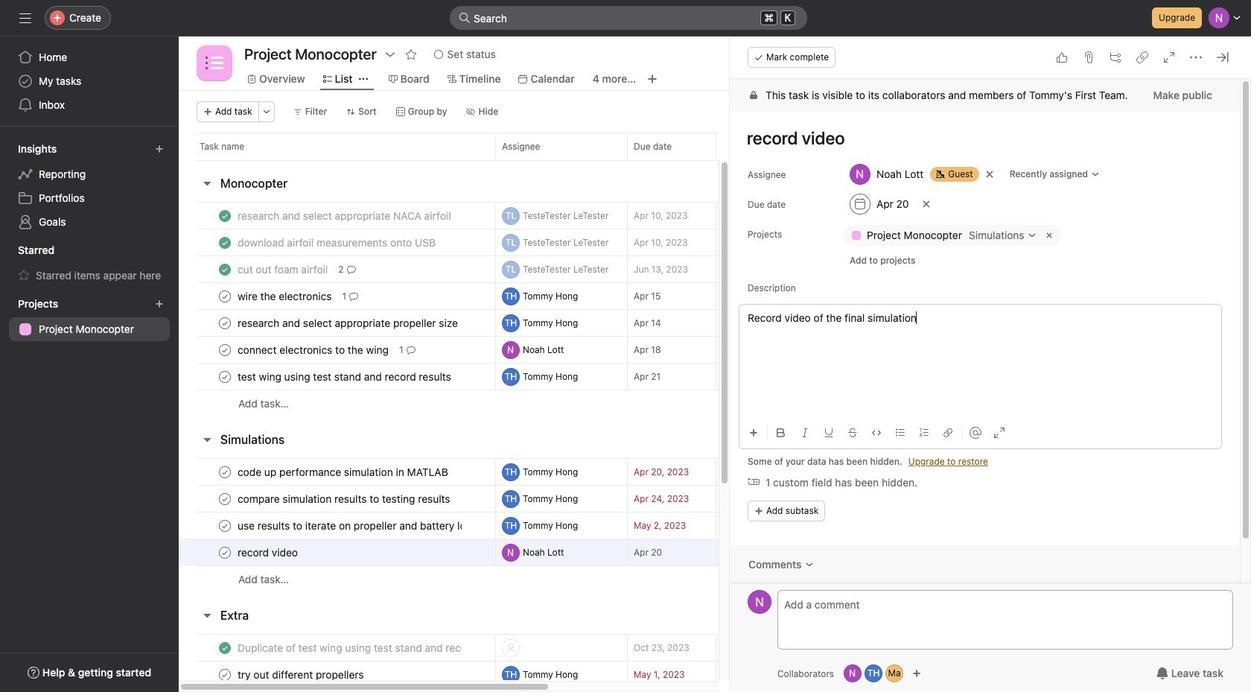 Task type: vqa. For each thing, say whether or not it's contained in the screenshot.
View profile icon
no



Task type: describe. For each thing, give the bounding box(es) containing it.
mark complete checkbox for record video cell at the left
[[216, 544, 234, 561]]

add to starred image
[[405, 48, 417, 60]]

0 likes. click to like this task image
[[1057, 51, 1068, 63]]

comments image
[[805, 560, 814, 569]]

numbered list image
[[920, 428, 929, 437]]

code up performance simulation in matlab cell
[[179, 458, 495, 486]]

1 horizontal spatial add or remove collaborators image
[[913, 669, 922, 678]]

task name text field for try out different propellers cell in the left of the page
[[235, 667, 369, 682]]

add tab image
[[647, 73, 659, 85]]

open user profile image
[[748, 590, 772, 614]]

completion date for compare simulation results to testing results cell
[[716, 485, 820, 513]]

0 horizontal spatial add or remove collaborators image
[[844, 665, 862, 683]]

code image
[[873, 428, 881, 437]]

mark complete checkbox for the compare simulation results to testing results cell
[[216, 490, 234, 508]]

completion date for duplicate of test wing using test stand and record results cell
[[716, 634, 820, 662]]

strikethrough image
[[849, 428, 858, 437]]

completion date for research and select appropriate propeller size cell
[[716, 309, 820, 337]]

2 comments image
[[347, 265, 356, 274]]

header monocopter tree grid
[[179, 202, 963, 417]]

starred element
[[0, 237, 179, 291]]

projects element
[[0, 291, 179, 344]]

task name text field for test wing using test stand and record results cell
[[235, 369, 456, 384]]

new insights image
[[155, 145, 164, 153]]

mark complete image for task name text field within the compare simulation results to testing results cell
[[216, 490, 234, 508]]

Task Name text field
[[738, 121, 1223, 155]]

record video dialog
[[730, 37, 1252, 692]]

remove image
[[1044, 229, 1056, 241]]

mark complete checkbox for code up performance simulation in matlab cell
[[216, 463, 234, 481]]

mark complete checkbox for use results to iterate on propeller and battery location cell on the left
[[216, 517, 234, 535]]

mark complete checkbox for try out different propellers cell in the left of the page
[[216, 666, 234, 684]]

task name text field for completed icon
[[235, 208, 456, 223]]

connect electronics to the wing cell
[[179, 336, 495, 364]]

wire the electronics cell
[[179, 282, 495, 310]]

1 add or remove collaborators image from the left
[[865, 665, 883, 683]]

collapse task list for this group image for mark complete option in the code up performance simulation in matlab cell
[[201, 434, 213, 446]]

mark complete image for record video cell at the left
[[216, 544, 234, 561]]

1 comment image for wire the electronics cell
[[349, 292, 358, 301]]

prominent image
[[459, 12, 471, 24]]

bold image
[[777, 428, 786, 437]]

insert an object image
[[750, 428, 759, 437]]

link image
[[944, 428, 953, 437]]

mark complete checkbox for test wing using test stand and record results cell
[[216, 368, 234, 386]]

task name text field inside wire the electronics cell
[[235, 289, 336, 304]]

copy task link image
[[1137, 51, 1149, 63]]

task name text field for mark complete image inside research and select appropriate propeller size cell
[[235, 316, 463, 330]]

completion date for cut out foam airfoil cell
[[716, 256, 820, 283]]

mark complete image for research and select appropriate propeller size cell
[[216, 314, 234, 332]]

completed checkbox for "duplicate of test wing using test stand and record results" cell
[[216, 639, 234, 657]]

task name text field for completed option within cut out foam airfoil cell's completed image
[[235, 262, 333, 277]]

task name text field for connect electronics to the wing cell
[[235, 342, 393, 357]]

at mention image
[[970, 427, 982, 439]]

global element
[[0, 37, 179, 126]]

mark complete checkbox for wire the electronics cell
[[216, 287, 234, 305]]

completion date for download airfoil measurements onto usb cell
[[716, 229, 820, 256]]

download airfoil measurements onto usb cell
[[179, 229, 495, 256]]

use results to iterate on propeller and battery location cell
[[179, 512, 495, 539]]

task name text field for record video cell at the left
[[235, 545, 303, 560]]

completion date for record video cell
[[716, 539, 820, 566]]

attachments: add a file to this task, record video image
[[1083, 51, 1095, 63]]

hide sidebar image
[[19, 12, 31, 24]]



Task type: locate. For each thing, give the bounding box(es) containing it.
more actions image
[[262, 107, 271, 116]]

0 vertical spatial 1 comment image
[[349, 292, 358, 301]]

mark complete image for task name text box within the use results to iterate on propeller and battery location cell
[[216, 517, 234, 535]]

mark complete image inside the compare simulation results to testing results cell
[[216, 490, 234, 508]]

1 completed checkbox from the top
[[216, 234, 234, 251]]

2 completed checkbox from the top
[[216, 260, 234, 278]]

completed image for completed option within cut out foam airfoil cell
[[216, 260, 234, 278]]

task name text field inside code up performance simulation in matlab cell
[[235, 465, 453, 479]]

mark complete checkbox inside use results to iterate on propeller and battery location cell
[[216, 517, 234, 535]]

add or remove collaborators image
[[865, 665, 883, 683], [886, 665, 904, 683]]

5 mark complete image from the top
[[216, 517, 234, 535]]

mark complete checkbox inside code up performance simulation in matlab cell
[[216, 463, 234, 481]]

header extra tree grid
[[179, 634, 963, 692]]

1 task name text field from the top
[[235, 342, 393, 357]]

task name text field inside download airfoil measurements onto usb cell
[[235, 235, 440, 250]]

collapse task list for this group image
[[201, 177, 213, 189], [201, 434, 213, 446]]

mark complete image for task name text field in the test wing using test stand and record results cell
[[216, 368, 234, 386]]

task name text field for the compare simulation results to testing results cell
[[235, 491, 455, 506]]

0 horizontal spatial 1 comment image
[[349, 292, 358, 301]]

tab actions image
[[359, 75, 368, 83]]

add or remove collaborators image
[[844, 665, 862, 683], [913, 669, 922, 678]]

task name text field up use results to iterate on propeller and battery location cell on the left
[[235, 491, 455, 506]]

4 mark complete image from the top
[[216, 490, 234, 508]]

1 horizontal spatial 1 comment image
[[406, 345, 415, 354]]

2 collapse task list for this group image from the top
[[201, 434, 213, 446]]

task name text field for completed image in the download airfoil measurements onto usb cell
[[235, 235, 440, 250]]

1 vertical spatial completed checkbox
[[216, 260, 234, 278]]

task name text field up wire the electronics cell
[[235, 262, 333, 277]]

1 vertical spatial 1 comment image
[[406, 345, 415, 354]]

completed checkbox inside download airfoil measurements onto usb cell
[[216, 234, 234, 251]]

mark complete image inside wire the electronics cell
[[216, 287, 234, 305]]

completion date for connect electronics to the wing cell
[[716, 336, 820, 364]]

1 mark complete checkbox from the top
[[216, 314, 234, 332]]

0 vertical spatial completed checkbox
[[216, 234, 234, 251]]

1 task name text field from the top
[[235, 208, 456, 223]]

completion date for try out different propellers cell
[[716, 661, 820, 688]]

2 completed image from the top
[[216, 260, 234, 278]]

full screen image left more actions for this task image on the right top of the page
[[1164, 51, 1176, 63]]

mark complete image inside record video cell
[[216, 544, 234, 561]]

1 comment image
[[349, 292, 358, 301], [406, 345, 415, 354]]

1 mark complete image from the top
[[216, 314, 234, 332]]

1 collapse task list for this group image from the top
[[201, 177, 213, 189]]

1 mark complete image from the top
[[216, 287, 234, 305]]

mark complete checkbox inside wire the electronics cell
[[216, 287, 234, 305]]

completion date for code up performance simulation in matlab cell
[[716, 458, 820, 486]]

task name text field inside cut out foam airfoil cell
[[235, 262, 333, 277]]

italics image
[[801, 428, 810, 437]]

remove assignee image
[[986, 170, 994, 179]]

add subtask image
[[1110, 51, 1122, 63]]

5 mark complete checkbox from the top
[[216, 544, 234, 561]]

0 horizontal spatial full screen image
[[994, 427, 1006, 439]]

task name text field down "research and select appropriate naca airfoil" cell
[[235, 235, 440, 250]]

task name text field inside try out different propellers cell
[[235, 667, 369, 682]]

mark complete image inside code up performance simulation in matlab cell
[[216, 463, 234, 481]]

2 mark complete checkbox from the top
[[216, 341, 234, 359]]

Mark complete checkbox
[[216, 314, 234, 332], [216, 341, 234, 359], [216, 490, 234, 508], [216, 517, 234, 535], [216, 544, 234, 561]]

task name text field down the compare simulation results to testing results cell
[[235, 518, 463, 533]]

mark complete checkbox inside connect electronics to the wing cell
[[216, 341, 234, 359]]

completed image for completed option within the "duplicate of test wing using test stand and record results" cell
[[216, 639, 234, 657]]

3 completed image from the top
[[216, 639, 234, 657]]

record video cell
[[179, 539, 495, 566]]

try out different propellers cell
[[179, 661, 495, 688]]

3 completed checkbox from the top
[[216, 639, 234, 657]]

1 vertical spatial collapse task list for this group image
[[201, 434, 213, 446]]

close details image
[[1218, 51, 1229, 63]]

completed image inside "duplicate of test wing using test stand and record results" cell
[[216, 639, 234, 657]]

underline image
[[825, 428, 834, 437]]

completed checkbox for cut out foam airfoil cell in the left of the page
[[216, 260, 234, 278]]

1 mark complete checkbox from the top
[[216, 287, 234, 305]]

4 mark complete checkbox from the top
[[216, 517, 234, 535]]

3 mark complete checkbox from the top
[[216, 490, 234, 508]]

main content inside the record video dialog
[[730, 79, 1241, 629]]

mark complete image inside connect electronics to the wing cell
[[216, 341, 234, 359]]

6 task name text field from the top
[[235, 640, 463, 655]]

task name text field down "duplicate of test wing using test stand and record results" cell
[[235, 667, 369, 682]]

4 task name text field from the top
[[235, 491, 455, 506]]

completed checkbox for download airfoil measurements onto usb cell
[[216, 234, 234, 251]]

new project or portfolio image
[[155, 300, 164, 308]]

task name text field for "duplicate of test wing using test stand and record results" cell
[[235, 640, 463, 655]]

task name text field down connect electronics to the wing cell
[[235, 369, 456, 384]]

task name text field up download airfoil measurements onto usb cell
[[235, 208, 456, 223]]

task name text field inside "research and select appropriate naca airfoil" cell
[[235, 208, 456, 223]]

1 completed image from the top
[[216, 234, 234, 251]]

Completed checkbox
[[216, 234, 234, 251], [216, 260, 234, 278], [216, 639, 234, 657]]

task name text field up test wing using test stand and record results cell
[[235, 342, 393, 357]]

5 task name text field from the top
[[235, 545, 303, 560]]

mark complete image
[[216, 314, 234, 332], [216, 341, 234, 359], [216, 544, 234, 561], [216, 666, 234, 684]]

2 task name text field from the top
[[235, 235, 440, 250]]

None field
[[450, 6, 808, 30]]

list image
[[206, 54, 224, 72]]

task name text field up research and select appropriate propeller size cell
[[235, 289, 336, 304]]

research and select appropriate naca airfoil cell
[[179, 202, 495, 229]]

4 mark complete checkbox from the top
[[216, 666, 234, 684]]

completed image
[[216, 234, 234, 251], [216, 260, 234, 278], [216, 639, 234, 657]]

mark complete checkbox for connect electronics to the wing cell
[[216, 341, 234, 359]]

task name text field inside "duplicate of test wing using test stand and record results" cell
[[235, 640, 463, 655]]

more actions for this task image
[[1191, 51, 1203, 63]]

mark complete image
[[216, 287, 234, 305], [216, 368, 234, 386], [216, 463, 234, 481], [216, 490, 234, 508], [216, 517, 234, 535]]

2 mark complete image from the top
[[216, 341, 234, 359]]

mark complete image inside test wing using test stand and record results cell
[[216, 368, 234, 386]]

Search tasks, projects, and more text field
[[450, 6, 808, 30]]

Completed checkbox
[[216, 207, 234, 225]]

insights element
[[0, 136, 179, 237]]

completed image
[[216, 207, 234, 225]]

collapse task list for this group image for completed checkbox
[[201, 177, 213, 189]]

mark complete checkbox inside try out different propellers cell
[[216, 666, 234, 684]]

Task name text field
[[235, 208, 456, 223], [235, 235, 440, 250], [235, 262, 333, 277], [235, 289, 336, 304], [235, 316, 463, 330], [235, 518, 463, 533]]

1 vertical spatial completed image
[[216, 260, 234, 278]]

7 task name text field from the top
[[235, 667, 369, 682]]

mark complete checkbox inside research and select appropriate propeller size cell
[[216, 314, 234, 332]]

completed image inside download airfoil measurements onto usb cell
[[216, 234, 234, 251]]

mark complete image inside use results to iterate on propeller and battery location cell
[[216, 517, 234, 535]]

toolbar
[[744, 416, 1223, 449]]

4 task name text field from the top
[[235, 289, 336, 304]]

completion date for use results to iterate on propeller and battery location cell
[[716, 512, 820, 539]]

duplicate of test wing using test stand and record results cell
[[179, 634, 495, 662]]

cut out foam airfoil cell
[[179, 256, 495, 283]]

task name text field up the compare simulation results to testing results cell
[[235, 465, 453, 479]]

1 horizontal spatial full screen image
[[1164, 51, 1176, 63]]

1 comment image for connect electronics to the wing cell
[[406, 345, 415, 354]]

research and select appropriate propeller size cell
[[179, 309, 495, 337]]

task name text field inside the compare simulation results to testing results cell
[[235, 491, 455, 506]]

completed checkbox inside "duplicate of test wing using test stand and record results" cell
[[216, 639, 234, 657]]

2 add or remove collaborators image from the left
[[886, 665, 904, 683]]

task name text field inside use results to iterate on propeller and battery location cell
[[235, 518, 463, 533]]

3 mark complete checkbox from the top
[[216, 463, 234, 481]]

task name text field up try out different propellers cell in the left of the page
[[235, 640, 463, 655]]

6 task name text field from the top
[[235, 518, 463, 533]]

0 vertical spatial collapse task list for this group image
[[201, 177, 213, 189]]

completed checkbox inside cut out foam airfoil cell
[[216, 260, 234, 278]]

mark complete image for try out different propellers cell in the left of the page
[[216, 666, 234, 684]]

clear due date image
[[922, 200, 931, 209]]

2 vertical spatial completed image
[[216, 639, 234, 657]]

0 vertical spatial full screen image
[[1164, 51, 1176, 63]]

1 vertical spatial full screen image
[[994, 427, 1006, 439]]

2 vertical spatial completed checkbox
[[216, 639, 234, 657]]

task name text field inside record video cell
[[235, 545, 303, 560]]

bulleted list image
[[896, 428, 905, 437]]

1 horizontal spatial add or remove collaborators image
[[886, 665, 904, 683]]

main content
[[730, 79, 1241, 629]]

mark complete image inside try out different propellers cell
[[216, 666, 234, 684]]

0 horizontal spatial add or remove collaborators image
[[865, 665, 883, 683]]

3 mark complete image from the top
[[216, 544, 234, 561]]

completion date for wire the electronics cell
[[716, 282, 820, 310]]

Task name text field
[[235, 342, 393, 357], [235, 369, 456, 384], [235, 465, 453, 479], [235, 491, 455, 506], [235, 545, 303, 560], [235, 640, 463, 655], [235, 667, 369, 682]]

3 task name text field from the top
[[235, 262, 333, 277]]

mark complete checkbox inside the compare simulation results to testing results cell
[[216, 490, 234, 508]]

mark complete image for task name text box inside the wire the electronics cell
[[216, 287, 234, 305]]

4 mark complete image from the top
[[216, 666, 234, 684]]

row
[[179, 133, 963, 160], [197, 159, 945, 161], [179, 202, 963, 229], [179, 229, 963, 256], [179, 256, 963, 283], [179, 282, 963, 310], [179, 309, 963, 337], [179, 336, 963, 364], [179, 363, 963, 390], [179, 390, 963, 417], [179, 458, 963, 486], [179, 485, 963, 513], [179, 512, 963, 539], [179, 539, 963, 566], [179, 566, 963, 593], [179, 634, 963, 662], [179, 661, 963, 688]]

mark complete checkbox inside test wing using test stand and record results cell
[[216, 368, 234, 386]]

mark complete image for connect electronics to the wing cell
[[216, 341, 234, 359]]

compare simulation results to testing results cell
[[179, 485, 495, 513]]

Mark complete checkbox
[[216, 287, 234, 305], [216, 368, 234, 386], [216, 463, 234, 481], [216, 666, 234, 684]]

full screen image inside toolbar
[[994, 427, 1006, 439]]

task name text field inside research and select appropriate propeller size cell
[[235, 316, 463, 330]]

3 task name text field from the top
[[235, 465, 453, 479]]

completion date for test wing using test stand and record results cell
[[716, 363, 820, 390]]

2 task name text field from the top
[[235, 369, 456, 384]]

task name text field inside test wing using test stand and record results cell
[[235, 369, 456, 384]]

mark complete image for task name text field in code up performance simulation in matlab cell
[[216, 463, 234, 481]]

full screen image
[[1164, 51, 1176, 63], [994, 427, 1006, 439]]

mark complete image inside research and select appropriate propeller size cell
[[216, 314, 234, 332]]

completion date for research and select appropriate naca airfoil cell
[[716, 202, 820, 229]]

toolbar inside the record video dialog
[[744, 416, 1223, 449]]

5 task name text field from the top
[[235, 316, 463, 330]]

test wing using test stand and record results cell
[[179, 363, 495, 390]]

mark complete checkbox inside record video cell
[[216, 544, 234, 561]]

task name text field for code up performance simulation in matlab cell
[[235, 465, 453, 479]]

collapse task list for this group image
[[201, 609, 213, 621]]

1 comment image inside connect electronics to the wing cell
[[406, 345, 415, 354]]

mark complete checkbox for research and select appropriate propeller size cell
[[216, 314, 234, 332]]

0 vertical spatial completed image
[[216, 234, 234, 251]]

header simulations tree grid
[[179, 458, 963, 593]]

task name text field inside connect electronics to the wing cell
[[235, 342, 393, 357]]

completed image for completed option inside download airfoil measurements onto usb cell
[[216, 234, 234, 251]]

3 mark complete image from the top
[[216, 463, 234, 481]]

2 mark complete image from the top
[[216, 368, 234, 386]]

task name text field down wire the electronics cell
[[235, 316, 463, 330]]

show options image
[[384, 48, 396, 60]]

full screen image right at mention image
[[994, 427, 1006, 439]]

2 mark complete checkbox from the top
[[216, 368, 234, 386]]

task name text field down use results to iterate on propeller and battery location cell on the left
[[235, 545, 303, 560]]



